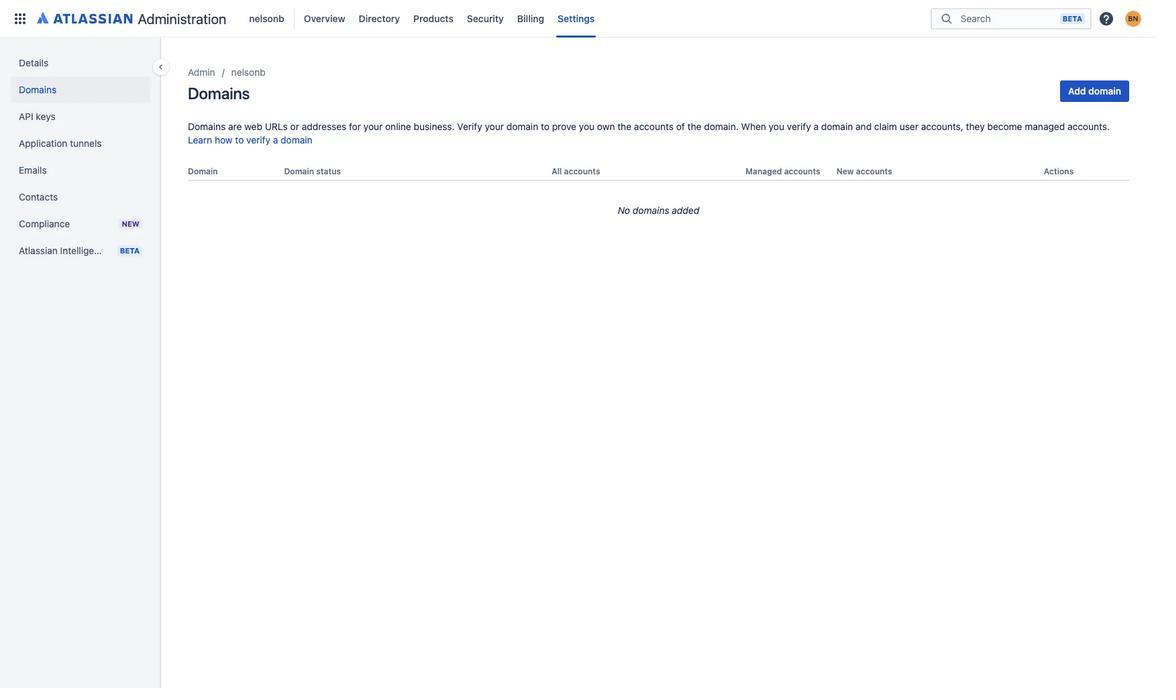 Task type: describe. For each thing, give the bounding box(es) containing it.
admin link
[[188, 64, 215, 81]]

accounts.
[[1068, 121, 1111, 132]]

search icon image
[[939, 12, 955, 25]]

domain status
[[284, 167, 341, 177]]

1 vertical spatial verify
[[247, 134, 271, 146]]

api
[[19, 111, 33, 122]]

tunnels
[[70, 138, 102, 149]]

managed accounts
[[746, 167, 821, 177]]

beta
[[120, 246, 140, 255]]

added
[[672, 205, 700, 216]]

1 vertical spatial nelsonb link
[[231, 64, 266, 81]]

account image
[[1126, 10, 1142, 27]]

administration
[[138, 10, 227, 27]]

domains down admin link
[[188, 84, 250, 103]]

urls
[[265, 121, 288, 132]]

domain for domain
[[188, 167, 218, 177]]

all
[[552, 167, 562, 177]]

settings
[[558, 12, 595, 24]]

intelligence
[[60, 245, 110, 256]]

directory link
[[355, 8, 404, 29]]

managed
[[1026, 121, 1066, 132]]

learn
[[188, 134, 212, 146]]

when
[[742, 121, 767, 132]]

beta
[[1063, 14, 1083, 22]]

billing link
[[514, 8, 549, 29]]

contacts link
[[11, 184, 150, 211]]

1 the from the left
[[618, 121, 632, 132]]

help icon image
[[1099, 10, 1115, 27]]

2 your from the left
[[485, 121, 504, 132]]

products link
[[410, 8, 458, 29]]

business.
[[414, 121, 455, 132]]

accounts inside domains are web urls or addresses for your online business. verify your domain to prove you own the accounts of the domain. when you verify a domain and claim user accounts, they become managed accounts. learn how to verify a domain
[[634, 121, 674, 132]]

domains inside domains are web urls or addresses for your online business. verify your domain to prove you own the accounts of the domain. when you verify a domain and claim user accounts, they become managed accounts. learn how to verify a domain
[[188, 121, 226, 132]]

products
[[414, 12, 454, 24]]

application
[[19, 138, 67, 149]]

administration banner
[[0, 0, 1157, 38]]

own
[[598, 121, 615, 132]]

addresses
[[302, 121, 347, 132]]

verify
[[458, 121, 483, 132]]

are
[[228, 121, 242, 132]]

atlassian intelligence
[[19, 245, 110, 256]]

emails
[[19, 165, 47, 176]]

security
[[467, 12, 504, 24]]

application tunnels
[[19, 138, 102, 149]]

api keys
[[19, 111, 55, 122]]

or
[[291, 121, 299, 132]]

domain left "and"
[[822, 121, 854, 132]]

of
[[677, 121, 685, 132]]

1 horizontal spatial a
[[814, 121, 819, 132]]

directory
[[359, 12, 400, 24]]

online
[[385, 121, 411, 132]]



Task type: locate. For each thing, give the bounding box(es) containing it.
1 vertical spatial to
[[235, 134, 244, 146]]

domain inside button
[[1089, 85, 1122, 97]]

application tunnels link
[[11, 130, 150, 157]]

new for new accounts
[[837, 167, 855, 177]]

prove
[[552, 121, 577, 132]]

domain down or
[[281, 134, 313, 146]]

the
[[618, 121, 632, 132], [688, 121, 702, 132]]

Search field
[[957, 6, 1061, 31]]

0 horizontal spatial a
[[273, 134, 278, 146]]

accounts,
[[922, 121, 964, 132]]

new for new
[[122, 220, 140, 228]]

web
[[245, 121, 263, 132]]

appswitcher icon image
[[12, 10, 28, 27]]

new up beta
[[122, 220, 140, 228]]

and
[[856, 121, 872, 132]]

domains link
[[11, 77, 150, 103]]

admin
[[188, 66, 215, 78]]

nelsonb link left 'overview' link
[[245, 8, 289, 29]]

become
[[988, 121, 1023, 132]]

the right of
[[688, 121, 702, 132]]

2 the from the left
[[688, 121, 702, 132]]

no domains added
[[618, 205, 700, 216]]

1 horizontal spatial domain
[[284, 167, 314, 177]]

0 vertical spatial nelsonb
[[249, 12, 285, 24]]

actions
[[1045, 167, 1075, 177]]

add domain button
[[1061, 81, 1130, 102]]

0 horizontal spatial verify
[[247, 134, 271, 146]]

for
[[349, 121, 361, 132]]

verify right when
[[787, 121, 812, 132]]

all accounts
[[552, 167, 601, 177]]

nelsonb
[[249, 12, 285, 24], [231, 66, 266, 78]]

nelsonb link
[[245, 8, 289, 29], [231, 64, 266, 81]]

managed
[[746, 167, 783, 177]]

user
[[900, 121, 919, 132]]

0 vertical spatial new
[[837, 167, 855, 177]]

status
[[316, 167, 341, 177]]

accounts right managed
[[785, 167, 821, 177]]

0 vertical spatial to
[[541, 121, 550, 132]]

0 horizontal spatial domain
[[188, 167, 218, 177]]

accounts left of
[[634, 121, 674, 132]]

details
[[19, 57, 49, 68]]

to down are
[[235, 134, 244, 146]]

nelsonb right admin
[[231, 66, 266, 78]]

to
[[541, 121, 550, 132], [235, 134, 244, 146]]

administration link
[[32, 8, 232, 29]]

to left prove
[[541, 121, 550, 132]]

domains
[[19, 84, 57, 95], [188, 84, 250, 103], [188, 121, 226, 132]]

contacts
[[19, 191, 58, 203]]

your right verify
[[485, 121, 504, 132]]

1 horizontal spatial new
[[837, 167, 855, 177]]

claim
[[875, 121, 898, 132]]

new accounts
[[837, 167, 893, 177]]

0 horizontal spatial new
[[122, 220, 140, 228]]

nelsonb inside global navigation 'element'
[[249, 12, 285, 24]]

1 horizontal spatial to
[[541, 121, 550, 132]]

domains up api keys
[[19, 84, 57, 95]]

keys
[[36, 111, 55, 122]]

global navigation element
[[8, 0, 931, 37]]

accounts down "and"
[[857, 167, 893, 177]]

atlassian image
[[37, 9, 133, 26], [37, 9, 133, 26]]

accounts for managed accounts
[[785, 167, 821, 177]]

you left own
[[579, 121, 595, 132]]

0 horizontal spatial the
[[618, 121, 632, 132]]

domains
[[633, 205, 670, 216]]

nelsonb link inside global navigation 'element'
[[245, 8, 289, 29]]

0 vertical spatial nelsonb link
[[245, 8, 289, 29]]

1 horizontal spatial verify
[[787, 121, 812, 132]]

learn how to verify a domain link
[[188, 134, 313, 146]]

details link
[[11, 50, 150, 77]]

accounts
[[634, 121, 674, 132], [564, 167, 601, 177], [785, 167, 821, 177], [857, 167, 893, 177]]

nelsonb link right admin link
[[231, 64, 266, 81]]

emails link
[[11, 157, 150, 184]]

new right managed accounts
[[837, 167, 855, 177]]

domain
[[1089, 85, 1122, 97], [507, 121, 539, 132], [822, 121, 854, 132], [281, 134, 313, 146]]

domain right add
[[1089, 85, 1122, 97]]

domain left status
[[284, 167, 314, 177]]

domain.
[[705, 121, 739, 132]]

domains are web urls or addresses for your online business. verify your domain to prove you own the accounts of the domain. when you verify a domain and claim user accounts, they become managed accounts. learn how to verify a domain
[[188, 121, 1111, 146]]

billing
[[518, 12, 545, 24]]

0 horizontal spatial your
[[364, 121, 383, 132]]

you
[[579, 121, 595, 132], [769, 121, 785, 132]]

verify
[[787, 121, 812, 132], [247, 134, 271, 146]]

1 horizontal spatial you
[[769, 121, 785, 132]]

overview
[[304, 12, 346, 24]]

accounts right all
[[564, 167, 601, 177]]

settings link
[[554, 8, 599, 29]]

1 domain from the left
[[188, 167, 218, 177]]

the right own
[[618, 121, 632, 132]]

1 vertical spatial a
[[273, 134, 278, 146]]

add
[[1069, 85, 1087, 97]]

compliance
[[19, 218, 70, 230]]

domain left prove
[[507, 121, 539, 132]]

you right when
[[769, 121, 785, 132]]

domain
[[188, 167, 218, 177], [284, 167, 314, 177]]

1 you from the left
[[579, 121, 595, 132]]

your right the for
[[364, 121, 383, 132]]

how
[[215, 134, 233, 146]]

add domain
[[1069, 85, 1122, 97]]

domain down learn
[[188, 167, 218, 177]]

domains up learn
[[188, 121, 226, 132]]

2 you from the left
[[769, 121, 785, 132]]

1 horizontal spatial the
[[688, 121, 702, 132]]

atlassian
[[19, 245, 58, 256]]

accounts for new accounts
[[857, 167, 893, 177]]

overview link
[[300, 8, 350, 29]]

1 horizontal spatial your
[[485, 121, 504, 132]]

0 horizontal spatial to
[[235, 134, 244, 146]]

0 vertical spatial a
[[814, 121, 819, 132]]

security link
[[463, 8, 508, 29]]

a down urls
[[273, 134, 278, 146]]

no
[[618, 205, 631, 216]]

accounts for all accounts
[[564, 167, 601, 177]]

a
[[814, 121, 819, 132], [273, 134, 278, 146]]

1 vertical spatial nelsonb
[[231, 66, 266, 78]]

1 your from the left
[[364, 121, 383, 132]]

verify down web on the left top of page
[[247, 134, 271, 146]]

1 vertical spatial new
[[122, 220, 140, 228]]

your
[[364, 121, 383, 132], [485, 121, 504, 132]]

they
[[967, 121, 986, 132]]

2 domain from the left
[[284, 167, 314, 177]]

0 horizontal spatial you
[[579, 121, 595, 132]]

api keys link
[[11, 103, 150, 130]]

domain for domain status
[[284, 167, 314, 177]]

0 vertical spatial verify
[[787, 121, 812, 132]]

nelsonb left overview
[[249, 12, 285, 24]]

new
[[837, 167, 855, 177], [122, 220, 140, 228]]

a left "and"
[[814, 121, 819, 132]]



Task type: vqa. For each thing, say whether or not it's contained in the screenshot.
Atlassian
yes



